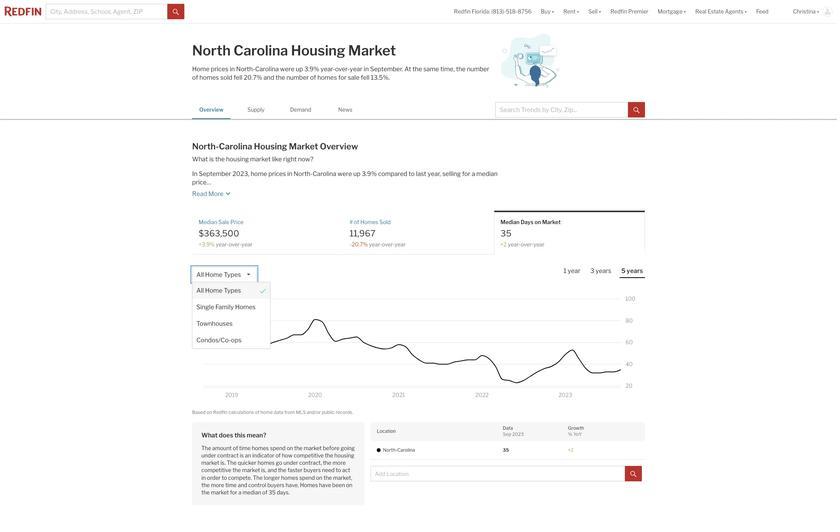 Task type: describe. For each thing, give the bounding box(es) containing it.
quicker
[[238, 460, 257, 466]]

homes up is,
[[258, 460, 275, 466]]

home inside in september 2023, home prices in north-carolina were up 3.9% compared to last year, selling for a median price
[[251, 170, 267, 178]]

▾ for christina ▾
[[818, 8, 820, 15]]

1 vertical spatial 35
[[503, 447, 509, 453]]

0 vertical spatial number
[[467, 65, 490, 73]]

City, Address, School, Agent, ZIP search field
[[46, 4, 168, 19]]

last
[[416, 170, 427, 178]]

0 vertical spatial time
[[239, 445, 251, 451]]

▾ inside dropdown button
[[745, 8, 748, 15]]

what for what does this mean?
[[202, 432, 218, 439]]

mortgage ▾
[[658, 8, 687, 15]]

up inside home prices in north-carolina were up 3.9% year-over-year in september. at the same time, the number of homes sold fell 20.7% and the number of homes for sale fell 13.5%.
[[296, 65, 303, 73]]

1 all home types from the top
[[197, 271, 241, 279]]

mortgage ▾ button
[[654, 0, 691, 23]]

(813)-
[[492, 8, 507, 15]]

florida:
[[472, 8, 491, 15]]

amount
[[213, 445, 232, 451]]

sale
[[348, 74, 360, 81]]

5
[[622, 267, 626, 275]]

location
[[377, 428, 396, 434]]

premier
[[629, 8, 649, 15]]

0 horizontal spatial is
[[209, 156, 214, 163]]

1 all from the top
[[197, 271, 204, 279]]

2 types from the top
[[224, 287, 241, 294]]

a inside the amount of time homes spend on the market before going under contract is an indicator of how competitive the housing market is. the quicker homes go under contract, the more competitive the market is, and the faster buyers need to act in order to compete. the longer homes spend on the market, the more time and control buyers have. homes have been on the market for a median of 35 days.
[[239, 489, 242, 496]]

what does this mean?
[[202, 432, 267, 439]]

is.
[[221, 460, 226, 466]]

north
[[192, 42, 231, 59]]

carolina inside home prices in north-carolina were up 3.9% year-over-year in september. at the same time, the number of homes sold fell 20.7% and the number of homes for sale fell 13.5%.
[[255, 65, 279, 73]]

from
[[285, 410, 295, 415]]

redfin florida: (813)-518-8756
[[454, 8, 532, 15]]

homes up 'have.'
[[281, 474, 299, 481]]

0 horizontal spatial to
[[222, 474, 227, 481]]

homes left sold
[[200, 74, 219, 81]]

carolina for north carolina housing market
[[234, 42, 288, 59]]

is inside the amount of time homes spend on the market before going under contract is an indicator of how competitive the housing market is. the quicker homes go under contract, the more competitive the market is, and the faster buyers need to act in order to compete. the longer homes spend on the market, the more time and control buyers have. homes have been on the market for a median of 35 days.
[[240, 452, 244, 459]]

north-carolina housing market overview
[[192, 141, 359, 151]]

in up sold
[[230, 65, 235, 73]]

north- inside in september 2023, home prices in north-carolina were up 3.9% compared to last year, selling for a median price
[[294, 170, 313, 178]]

1 horizontal spatial buyers
[[304, 467, 321, 474]]

year inside home prices in north-carolina were up 3.9% year-over-year in september. at the same time, the number of homes sold fell 20.7% and the number of homes for sale fell 13.5%.
[[350, 65, 363, 73]]

read more link
[[192, 187, 510, 199]]

on inside median days on market 35 +2 year-over-year
[[535, 219, 542, 225]]

now?
[[298, 156, 314, 163]]

for inside the amount of time homes spend on the market before going under contract is an indicator of how competitive the housing market is. the quicker homes go under contract, the more competitive the market is, and the faster buyers need to act in order to compete. the longer homes spend on the market, the more time and control buyers have. homes have been on the market for a median of 35 days.
[[230, 489, 237, 496]]

market for north-carolina housing market overview
[[289, 141, 319, 151]]

at
[[405, 65, 412, 73]]

on right based
[[207, 410, 212, 415]]

order
[[207, 474, 221, 481]]

over- inside median sale price $363,500 +3.9% year-over-year
[[229, 241, 242, 248]]

mls
[[296, 410, 306, 415]]

buy
[[541, 8, 551, 15]]

more
[[209, 190, 224, 198]]

median inside in september 2023, home prices in north-carolina were up 3.9% compared to last year, selling for a median price
[[477, 170, 498, 178]]

september.
[[370, 65, 404, 73]]

sell
[[589, 8, 598, 15]]

homes up indicator
[[252, 445, 269, 451]]

%
[[569, 431, 573, 437]]

3 years
[[591, 267, 612, 275]]

Search Trends by City, Zip... search field
[[496, 102, 629, 118]]

sale
[[219, 219, 230, 225]]

family
[[216, 304, 234, 311]]

carolina inside in september 2023, home prices in north-carolina were up 3.9% compared to last year, selling for a median price
[[313, 170, 337, 178]]

year inside # of homes sold 11,967 -20.7% year-over-year
[[395, 241, 406, 248]]

1 vertical spatial under
[[284, 460, 298, 466]]

-
[[350, 241, 352, 248]]

read more
[[192, 190, 224, 198]]

real
[[696, 8, 707, 15]]

mortgage
[[658, 8, 683, 15]]

…
[[207, 179, 211, 186]]

real estate agents ▾ link
[[696, 0, 748, 23]]

market for north carolina housing market
[[349, 42, 396, 59]]

sell ▾
[[589, 8, 602, 15]]

median for $363,500
[[199, 219, 218, 225]]

go
[[276, 460, 283, 466]]

faster
[[288, 467, 303, 474]]

of inside # of homes sold 11,967 -20.7% year-over-year
[[354, 219, 360, 225]]

# of homes sold 11,967 -20.7% year-over-year
[[350, 219, 406, 248]]

like
[[272, 156, 282, 163]]

public
[[322, 410, 335, 415]]

0 horizontal spatial housing
[[226, 156, 249, 163]]

2023
[[513, 431, 524, 437]]

list box containing all home types
[[192, 267, 271, 349]]

demand
[[290, 106, 312, 113]]

feed button
[[752, 0, 789, 23]]

townhouses
[[197, 320, 233, 327]]

▾ for buy ▾
[[552, 8, 555, 15]]

does
[[219, 432, 233, 439]]

on down market,
[[346, 482, 353, 488]]

prices inside home prices in north-carolina were up 3.9% year-over-year in september. at the same time, the number of homes sold fell 20.7% and the number of homes for sale fell 13.5%.
[[211, 65, 229, 73]]

3.9% inside in september 2023, home prices in north-carolina were up 3.9% compared to last year, selling for a median price
[[362, 170, 377, 178]]

▾ for rent ▾
[[577, 8, 580, 15]]

0 horizontal spatial more
[[211, 482, 224, 488]]

35 inside median days on market 35 +2 year-over-year
[[501, 228, 512, 238]]

single family homes
[[197, 304, 256, 311]]

right
[[283, 156, 297, 163]]

market,
[[333, 474, 353, 481]]

1 vertical spatial home
[[205, 271, 223, 279]]

13.5%.
[[371, 74, 390, 81]]

+3.9%
[[199, 241, 215, 248]]

0 vertical spatial more
[[333, 460, 346, 466]]

market up contract,
[[304, 445, 322, 451]]

over- inside home prices in north-carolina were up 3.9% year-over-year in september. at the same time, the number of homes sold fell 20.7% and the number of homes for sale fell 13.5%.
[[335, 65, 350, 73]]

Add Location search field
[[371, 466, 626, 482]]

1 horizontal spatial +2
[[569, 447, 574, 453]]

years for 5 years
[[627, 267, 644, 275]]

years for 3 years
[[596, 267, 612, 275]]

contract,
[[300, 460, 322, 466]]

single
[[197, 304, 214, 311]]

homes inside the amount of time homes spend on the market before going under contract is an indicator of how competitive the housing market is. the quicker homes go under contract, the more competitive the market is, and the faster buyers need to act in order to compete. the longer homes spend on the market, the more time and control buyers have. homes have been on the market for a median of 35 days.
[[300, 482, 318, 488]]

housing inside the amount of time homes spend on the market before going under contract is an indicator of how competitive the housing market is. the quicker homes go under contract, the more competitive the market is, and the faster buyers need to act in order to compete. the longer homes spend on the market, the more time and control buyers have. homes have been on the market for a median of 35 days.
[[335, 452, 355, 459]]

2 all from the top
[[197, 287, 204, 294]]

rent
[[564, 8, 576, 15]]

3 years button
[[589, 267, 614, 277]]

and inside home prices in north-carolina were up 3.9% year-over-year in september. at the same time, the number of homes sold fell 20.7% and the number of homes for sale fell 13.5%.
[[264, 74, 275, 81]]

homes left sale
[[318, 74, 337, 81]]

0 horizontal spatial number
[[287, 74, 309, 81]]

all home types element
[[193, 282, 271, 299]]

0 horizontal spatial redfin
[[213, 410, 228, 415]]

year inside median sale price $363,500 +3.9% year-over-year
[[242, 241, 253, 248]]

a inside in september 2023, home prices in north-carolina were up 3.9% compared to last year, selling for a median price
[[472, 170, 476, 178]]

north- inside home prices in north-carolina were up 3.9% year-over-year in september. at the same time, the number of homes sold fell 20.7% and the number of homes for sale fell 13.5%.
[[236, 65, 255, 73]]

1 horizontal spatial the
[[227, 460, 237, 466]]

3
[[591, 267, 595, 275]]

data
[[503, 425, 514, 431]]

christina ▾
[[794, 8, 820, 15]]

over- inside median days on market 35 +2 year-over-year
[[521, 241, 534, 248]]

2 horizontal spatial the
[[253, 474, 263, 481]]

▾ for mortgage ▾
[[684, 8, 687, 15]]

sell ▾ button
[[584, 0, 607, 23]]

in inside the amount of time homes spend on the market before going under contract is an indicator of how competitive the housing market is. the quicker homes go under contract, the more competitive the market is, and the faster buyers need to act in order to compete. the longer homes spend on the market, the more time and control buyers have. homes have been on the market for a median of 35 days.
[[202, 474, 206, 481]]

supply
[[248, 106, 265, 113]]

carolina for north-carolina housing market overview
[[219, 141, 252, 151]]

5 years button
[[620, 267, 646, 278]]

rent ▾ button
[[559, 0, 584, 23]]

year inside median days on market 35 +2 year-over-year
[[534, 241, 545, 248]]

north-carolina
[[383, 447, 415, 453]]

rent ▾ button
[[564, 0, 580, 23]]

what is the housing market like right now?
[[192, 156, 314, 163]]

redfin for redfin premier
[[611, 8, 628, 15]]

market for median days on market 35 +2 year-over-year
[[543, 219, 561, 225]]

market down order on the bottom left
[[211, 489, 229, 496]]

1 vertical spatial time
[[226, 482, 237, 488]]

price
[[231, 219, 244, 225]]

of down control
[[263, 489, 268, 496]]

median inside the amount of time homes spend on the market before going under contract is an indicator of how competitive the housing market is. the quicker homes go under contract, the more competitive the market is, and the faster buyers need to act in order to compete. the longer homes spend on the market, the more time and control buyers have. homes have been on the market for a median of 35 days.
[[243, 489, 261, 496]]

read
[[192, 190, 207, 198]]

carolina for north-carolina
[[398, 447, 415, 453]]

days
[[521, 219, 534, 225]]

3.9% inside home prices in north-carolina were up 3.9% year-over-year in september. at the same time, the number of homes sold fell 20.7% and the number of homes for sale fell 13.5%.
[[305, 65, 320, 73]]

condos/co-ops
[[197, 337, 242, 344]]

#
[[350, 219, 353, 225]]

0 vertical spatial competitive
[[294, 452, 324, 459]]

sep
[[503, 431, 512, 437]]

news link
[[326, 101, 365, 118]]

redfin premier
[[611, 8, 649, 15]]

0 vertical spatial submit search image
[[173, 9, 179, 15]]

estate
[[708, 8, 725, 15]]

act
[[343, 467, 351, 474]]

longer
[[264, 474, 280, 481]]

condos/co-
[[197, 337, 231, 344]]

2 all home types from the top
[[197, 287, 241, 294]]

have
[[319, 482, 331, 488]]

1 horizontal spatial overview
[[320, 141, 359, 151]]

september
[[199, 170, 231, 178]]



Task type: locate. For each thing, give the bounding box(es) containing it.
▾ right christina
[[818, 8, 820, 15]]

in down right
[[288, 170, 293, 178]]

1 vertical spatial 3.9%
[[362, 170, 377, 178]]

1 vertical spatial housing
[[335, 452, 355, 459]]

2 horizontal spatial redfin
[[611, 8, 628, 15]]

housing up home prices in north-carolina were up 3.9% year-over-year in september. at the same time, the number of homes sold fell 20.7% and the number of homes for sale fell 13.5%.
[[291, 42, 346, 59]]

1 horizontal spatial redfin
[[454, 8, 471, 15]]

market right days
[[543, 219, 561, 225]]

homes for of
[[361, 219, 379, 225]]

in left september.
[[364, 65, 369, 73]]

5 years
[[622, 267, 644, 275]]

on
[[535, 219, 542, 225], [207, 410, 212, 415], [287, 445, 293, 451], [316, 474, 323, 481], [346, 482, 353, 488]]

prices
[[211, 65, 229, 73], [269, 170, 286, 178]]

1 vertical spatial buyers
[[268, 482, 285, 488]]

home down what is the housing market like right now?
[[251, 170, 267, 178]]

homes right family
[[235, 304, 256, 311]]

▾ right mortgage
[[684, 8, 687, 15]]

to inside in september 2023, home prices in north-carolina were up 3.9% compared to last year, selling for a median price
[[409, 170, 415, 178]]

20.7% inside # of homes sold 11,967 -20.7% year-over-year
[[352, 241, 368, 248]]

for inside home prices in north-carolina were up 3.9% year-over-year in september. at the same time, the number of homes sold fell 20.7% and the number of homes for sale fell 13.5%.
[[339, 74, 347, 81]]

2 ▾ from the left
[[577, 8, 580, 15]]

prices down like
[[269, 170, 286, 178]]

2023,
[[233, 170, 250, 178]]

over- down sold
[[382, 241, 395, 248]]

2 vertical spatial 35
[[269, 489, 276, 496]]

1 horizontal spatial homes
[[300, 482, 318, 488]]

time,
[[441, 65, 455, 73]]

up up read more link
[[354, 170, 361, 178]]

data sep 2023
[[503, 425, 524, 437]]

housing up 2023, at the top of page
[[226, 156, 249, 163]]

growth
[[569, 425, 585, 431]]

years right 3
[[596, 267, 612, 275]]

ops
[[231, 337, 242, 344]]

and up supply link
[[264, 74, 275, 81]]

housing
[[291, 42, 346, 59], [254, 141, 288, 151]]

over- inside # of homes sold 11,967 -20.7% year-over-year
[[382, 241, 395, 248]]

christina
[[794, 8, 817, 15]]

1 vertical spatial and
[[268, 467, 277, 474]]

▾ right rent
[[577, 8, 580, 15]]

▾ right sell
[[599, 8, 602, 15]]

2 vertical spatial submit search image
[[631, 471, 637, 477]]

were inside in september 2023, home prices in north-carolina were up 3.9% compared to last year, selling for a median price
[[338, 170, 352, 178]]

0 horizontal spatial market
[[289, 141, 319, 151]]

1 vertical spatial for
[[463, 170, 471, 178]]

+2 inside median days on market 35 +2 year-over-year
[[501, 241, 507, 248]]

2 horizontal spatial market
[[543, 219, 561, 225]]

0 vertical spatial under
[[202, 452, 216, 459]]

median for 35
[[501, 219, 520, 225]]

home up single
[[205, 287, 223, 294]]

2 vertical spatial for
[[230, 489, 237, 496]]

homes
[[200, 74, 219, 81], [318, 74, 337, 81], [252, 445, 269, 451], [258, 460, 275, 466], [281, 474, 299, 481]]

mortgage ▾ button
[[658, 0, 687, 23]]

what up in
[[192, 156, 208, 163]]

1 horizontal spatial number
[[467, 65, 490, 73]]

▾ for sell ▾
[[599, 8, 602, 15]]

0 horizontal spatial competitive
[[202, 467, 232, 474]]

buyers down longer
[[268, 482, 285, 488]]

1 ▾ from the left
[[552, 8, 555, 15]]

market up september.
[[349, 42, 396, 59]]

0 vertical spatial housing
[[291, 42, 346, 59]]

0 vertical spatial prices
[[211, 65, 229, 73]]

contract
[[217, 452, 239, 459]]

the left amount
[[202, 445, 211, 451]]

1 vertical spatial market
[[289, 141, 319, 151]]

1 vertical spatial to
[[336, 467, 341, 474]]

submit search image for search trends by city, zip... search field
[[634, 107, 640, 113]]

35
[[501, 228, 512, 238], [503, 447, 509, 453], [269, 489, 276, 496]]

median inside median sale price $363,500 +3.9% year-over-year
[[199, 219, 218, 225]]

2 vertical spatial market
[[543, 219, 561, 225]]

market down the quicker
[[242, 467, 260, 474]]

4 ▾ from the left
[[684, 8, 687, 15]]

0 vertical spatial all home types
[[197, 271, 241, 279]]

sold
[[221, 74, 233, 81]]

market inside median days on market 35 +2 year-over-year
[[543, 219, 561, 225]]

more up act on the bottom of page
[[333, 460, 346, 466]]

redfin left florida:
[[454, 8, 471, 15]]

1 horizontal spatial for
[[339, 74, 347, 81]]

market left is.
[[202, 460, 220, 466]]

median
[[199, 219, 218, 225], [501, 219, 520, 225]]

homes for family
[[235, 304, 256, 311]]

0 horizontal spatial up
[[296, 65, 303, 73]]

3.9%
[[305, 65, 320, 73], [362, 170, 377, 178]]

median days on market 35 +2 year-over-year
[[501, 219, 561, 248]]

3 ▾ from the left
[[599, 8, 602, 15]]

same
[[424, 65, 440, 73]]

1 vertical spatial spend
[[300, 474, 315, 481]]

1 horizontal spatial spend
[[300, 474, 315, 481]]

in inside in september 2023, home prices in north-carolina were up 3.9% compared to last year, selling for a median price
[[288, 170, 293, 178]]

20.7%
[[244, 74, 263, 81], [352, 241, 368, 248]]

over- up sale
[[335, 65, 350, 73]]

real estate agents ▾
[[696, 8, 748, 15]]

▾
[[552, 8, 555, 15], [577, 8, 580, 15], [599, 8, 602, 15], [684, 8, 687, 15], [745, 8, 748, 15], [818, 8, 820, 15]]

1 horizontal spatial median
[[477, 170, 498, 178]]

0 vertical spatial what
[[192, 156, 208, 163]]

1 horizontal spatial 3.9%
[[362, 170, 377, 178]]

for right selling
[[463, 170, 471, 178]]

were inside home prices in north-carolina were up 3.9% year-over-year in september. at the same time, the number of homes sold fell 20.7% and the number of homes for sale fell 13.5%.
[[280, 65, 295, 73]]

fell right sold
[[234, 74, 243, 81]]

market
[[349, 42, 396, 59], [289, 141, 319, 151], [543, 219, 561, 225]]

1 year button
[[562, 267, 583, 277]]

the down contract
[[227, 460, 237, 466]]

year- inside median sale price $363,500 +3.9% year-over-year
[[216, 241, 229, 248]]

were
[[280, 65, 295, 73], [338, 170, 352, 178]]

0 horizontal spatial 20.7%
[[244, 74, 263, 81]]

all up single
[[197, 287, 204, 294]]

8756
[[518, 8, 532, 15]]

number right time,
[[467, 65, 490, 73]]

1 horizontal spatial competitive
[[294, 452, 324, 459]]

to right order on the bottom left
[[222, 474, 227, 481]]

buy ▾ button
[[541, 0, 555, 23]]

20.7% inside home prices in north-carolina were up 3.9% year-over-year in september. at the same time, the number of homes sold fell 20.7% and the number of homes for sale fell 13.5%.
[[244, 74, 263, 81]]

2 vertical spatial home
[[205, 287, 223, 294]]

▾ right "agents"
[[745, 8, 748, 15]]

0 horizontal spatial 3.9%
[[305, 65, 320, 73]]

year- inside # of homes sold 11,967 -20.7% year-over-year
[[369, 241, 382, 248]]

0 vertical spatial and
[[264, 74, 275, 81]]

of right calculations
[[255, 410, 260, 415]]

0 vertical spatial a
[[472, 170, 476, 178]]

housing
[[226, 156, 249, 163], [335, 452, 355, 459]]

0 vertical spatial +2
[[501, 241, 507, 248]]

mean?
[[247, 432, 267, 439]]

1 vertical spatial is
[[240, 452, 244, 459]]

indicator
[[252, 452, 275, 459]]

518-
[[507, 8, 518, 15]]

0 vertical spatial housing
[[226, 156, 249, 163]]

median left days
[[501, 219, 520, 225]]

1 years from the left
[[596, 267, 612, 275]]

control
[[249, 482, 266, 488]]

were up read more link
[[338, 170, 352, 178]]

selling
[[443, 170, 461, 178]]

submit search image
[[173, 9, 179, 15], [634, 107, 640, 113], [631, 471, 637, 477]]

0 horizontal spatial a
[[239, 489, 242, 496]]

and
[[264, 74, 275, 81], [268, 467, 277, 474], [238, 482, 247, 488]]

of down "north carolina housing market"
[[310, 74, 316, 81]]

and up longer
[[268, 467, 277, 474]]

1 vertical spatial types
[[224, 287, 241, 294]]

home inside the all home types element
[[205, 287, 223, 294]]

is
[[209, 156, 214, 163], [240, 452, 244, 459]]

6 ▾ from the left
[[818, 8, 820, 15]]

home prices in north-carolina were up 3.9% year-over-year in september. at the same time, the number of homes sold fell 20.7% and the number of homes for sale fell 13.5%.
[[192, 65, 490, 81]]

year,
[[428, 170, 441, 178]]

1 types from the top
[[224, 271, 241, 279]]

in left order on the bottom left
[[202, 474, 206, 481]]

have.
[[286, 482, 299, 488]]

1 horizontal spatial were
[[338, 170, 352, 178]]

on up have
[[316, 474, 323, 481]]

median sale price $363,500 +3.9% year-over-year
[[199, 219, 253, 248]]

days.
[[277, 489, 290, 496]]

home up the all home types element
[[205, 271, 223, 279]]

redfin left premier
[[611, 8, 628, 15]]

year- inside median days on market 35 +2 year-over-year
[[508, 241, 521, 248]]

of up contract
[[233, 445, 238, 451]]

list box
[[192, 267, 271, 349]]

1 vertical spatial were
[[338, 170, 352, 178]]

homes inside # of homes sold 11,967 -20.7% year-over-year
[[361, 219, 379, 225]]

0 vertical spatial is
[[209, 156, 214, 163]]

types up single family homes
[[224, 287, 241, 294]]

is,
[[261, 467, 267, 474]]

overview
[[199, 106, 224, 113], [320, 141, 359, 151]]

1 horizontal spatial under
[[284, 460, 298, 466]]

3.9% left compared
[[362, 170, 377, 178]]

1 horizontal spatial is
[[240, 452, 244, 459]]

what
[[192, 156, 208, 163], [202, 432, 218, 439]]

going
[[341, 445, 355, 451]]

buy ▾
[[541, 8, 555, 15]]

price
[[192, 179, 207, 186]]

0 horizontal spatial the
[[202, 445, 211, 451]]

were down "north carolina housing market"
[[280, 65, 295, 73]]

what for what is the housing market like right now?
[[192, 156, 208, 163]]

submit search image for add location search box
[[631, 471, 637, 477]]

0 horizontal spatial homes
[[235, 304, 256, 311]]

all home types up family
[[197, 287, 241, 294]]

1 median from the left
[[199, 219, 218, 225]]

a right selling
[[472, 170, 476, 178]]

all home types
[[197, 271, 241, 279], [197, 287, 241, 294]]

0 vertical spatial for
[[339, 74, 347, 81]]

0 vertical spatial overview
[[199, 106, 224, 113]]

all down +3.9%
[[197, 271, 204, 279]]

▾ right buy
[[552, 8, 555, 15]]

1 horizontal spatial up
[[354, 170, 361, 178]]

prices up sold
[[211, 65, 229, 73]]

median up $363,500
[[199, 219, 218, 225]]

overview up in september 2023, home prices in north-carolina were up 3.9% compared to last year, selling for a median price
[[320, 141, 359, 151]]

0 vertical spatial types
[[224, 271, 241, 279]]

year- inside home prices in north-carolina were up 3.9% year-over-year in september. at the same time, the number of homes sold fell 20.7% and the number of homes for sale fell 13.5%.
[[321, 65, 335, 73]]

redfin left calculations
[[213, 410, 228, 415]]

supply link
[[237, 101, 276, 118]]

dialog
[[192, 282, 271, 349]]

of left sold
[[192, 74, 198, 81]]

buy ▾ button
[[537, 0, 559, 23]]

spend up how
[[270, 445, 286, 451]]

0 horizontal spatial for
[[230, 489, 237, 496]]

calculations
[[229, 410, 254, 415]]

a down compete.
[[239, 489, 242, 496]]

overview link
[[192, 101, 231, 118]]

1 horizontal spatial housing
[[291, 42, 346, 59]]

home left the data
[[261, 410, 273, 415]]

0 vertical spatial were
[[280, 65, 295, 73]]

more down order on the bottom left
[[211, 482, 224, 488]]

1 fell from the left
[[234, 74, 243, 81]]

how
[[282, 452, 293, 459]]

under down amount
[[202, 452, 216, 459]]

2 years from the left
[[627, 267, 644, 275]]

buyers
[[304, 467, 321, 474], [268, 482, 285, 488]]

0 horizontal spatial overview
[[199, 106, 224, 113]]

spend down faster
[[300, 474, 315, 481]]

1 horizontal spatial 20.7%
[[352, 241, 368, 248]]

dialog containing all home types
[[192, 282, 271, 349]]

0 horizontal spatial years
[[596, 267, 612, 275]]

for inside in september 2023, home prices in north-carolina were up 3.9% compared to last year, selling for a median price
[[463, 170, 471, 178]]

20.7% down 11,967
[[352, 241, 368, 248]]

median inside median days on market 35 +2 year-over-year
[[501, 219, 520, 225]]

year-
[[321, 65, 335, 73], [216, 241, 229, 248], [369, 241, 382, 248], [508, 241, 521, 248]]

1 year
[[564, 267, 581, 275]]

is left an
[[240, 452, 244, 459]]

year inside 1 year button
[[568, 267, 581, 275]]

1
[[564, 267, 567, 275]]

2 vertical spatial to
[[222, 474, 227, 481]]

1 vertical spatial homes
[[235, 304, 256, 311]]

homes inside dialog
[[235, 304, 256, 311]]

2 median from the left
[[501, 219, 520, 225]]

1 vertical spatial 20.7%
[[352, 241, 368, 248]]

2 vertical spatial and
[[238, 482, 247, 488]]

the up control
[[253, 474, 263, 481]]

over- down days
[[521, 241, 534, 248]]

2 vertical spatial the
[[253, 474, 263, 481]]

demand link
[[282, 101, 320, 118]]

median down control
[[243, 489, 261, 496]]

1 vertical spatial prices
[[269, 170, 286, 178]]

up inside in september 2023, home prices in north-carolina were up 3.9% compared to last year, selling for a median price
[[354, 170, 361, 178]]

1 horizontal spatial time
[[239, 445, 251, 451]]

median right selling
[[477, 170, 498, 178]]

all home types up the all home types element
[[197, 271, 241, 279]]

market left like
[[250, 156, 271, 163]]

housing up like
[[254, 141, 288, 151]]

an
[[245, 452, 251, 459]]

number down "north carolina housing market"
[[287, 74, 309, 81]]

2 horizontal spatial homes
[[361, 219, 379, 225]]

north carolina housing market
[[192, 42, 396, 59]]

0 vertical spatial home
[[251, 170, 267, 178]]

1 horizontal spatial housing
[[335, 452, 355, 459]]

1 vertical spatial submit search image
[[634, 107, 640, 113]]

types up the all home types element
[[224, 271, 241, 279]]

over- down $363,500
[[229, 241, 242, 248]]

of up go
[[276, 452, 281, 459]]

0 vertical spatial spend
[[270, 445, 286, 451]]

agents
[[726, 8, 744, 15]]

on up how
[[287, 445, 293, 451]]

1 vertical spatial home
[[261, 410, 273, 415]]

0 vertical spatial up
[[296, 65, 303, 73]]

competitive up order on the bottom left
[[202, 467, 232, 474]]

prices inside in september 2023, home prices in north-carolina were up 3.9% compared to last year, selling for a median price
[[269, 170, 286, 178]]

growth % yoy
[[569, 425, 585, 437]]

housing for north
[[291, 42, 346, 59]]

homes up 11,967
[[361, 219, 379, 225]]

in september 2023, home prices in north-carolina were up 3.9% compared to last year, selling for a median price
[[192, 170, 498, 186]]

fell
[[234, 74, 243, 81], [361, 74, 370, 81]]

1 vertical spatial what
[[202, 432, 218, 439]]

on right days
[[535, 219, 542, 225]]

0 horizontal spatial prices
[[211, 65, 229, 73]]

in
[[230, 65, 235, 73], [364, 65, 369, 73], [288, 170, 293, 178], [202, 474, 206, 481]]

before
[[323, 445, 340, 451]]

0 vertical spatial median
[[477, 170, 498, 178]]

under down how
[[284, 460, 298, 466]]

redfin inside redfin premier "button"
[[611, 8, 628, 15]]

0 vertical spatial buyers
[[304, 467, 321, 474]]

yoy
[[574, 431, 582, 437]]

0 horizontal spatial housing
[[254, 141, 288, 151]]

1 vertical spatial median
[[243, 489, 261, 496]]

redfin premier button
[[607, 0, 654, 23]]

housing down going
[[335, 452, 355, 459]]

2 fell from the left
[[361, 74, 370, 81]]

homes left have
[[300, 482, 318, 488]]

5 ▾ from the left
[[745, 8, 748, 15]]

the amount of time homes spend on the market before going under contract is an indicator of how competitive the housing market is. the quicker homes go under contract, the more competitive the market is, and the faster buyers need to act in order to compete. the longer homes spend on the market, the more time and control buyers have. homes have been on the market for a median of 35 days.
[[202, 445, 355, 496]]

$363,500
[[199, 228, 239, 238]]

fell right sale
[[361, 74, 370, 81]]

for down compete.
[[230, 489, 237, 496]]

feed
[[757, 8, 769, 15]]

and down compete.
[[238, 482, 247, 488]]

to left act on the bottom of page
[[336, 467, 341, 474]]

2 vertical spatial homes
[[300, 482, 318, 488]]

records.
[[336, 410, 354, 415]]

time up an
[[239, 445, 251, 451]]

1 horizontal spatial prices
[[269, 170, 286, 178]]

home inside home prices in north-carolina were up 3.9% year-over-year in september. at the same time, the number of homes sold fell 20.7% and the number of homes for sale fell 13.5%.
[[192, 65, 210, 73]]

real estate agents ▾ button
[[691, 0, 752, 23]]

compete.
[[228, 474, 252, 481]]

number
[[467, 65, 490, 73], [287, 74, 309, 81]]

1 vertical spatial up
[[354, 170, 361, 178]]

0 horizontal spatial median
[[199, 219, 218, 225]]

0 horizontal spatial +2
[[501, 241, 507, 248]]

35 inside the amount of time homes spend on the market before going under contract is an indicator of how competitive the housing market is. the quicker homes go under contract, the more competitive the market is, and the faster buyers need to act in order to compete. the longer homes spend on the market, the more time and control buyers have. homes have been on the market for a median of 35 days.
[[269, 489, 276, 496]]

year
[[350, 65, 363, 73], [242, 241, 253, 248], [395, 241, 406, 248], [534, 241, 545, 248], [568, 267, 581, 275]]

need
[[322, 467, 335, 474]]

of right the '#'
[[354, 219, 360, 225]]

1 vertical spatial all home types
[[197, 287, 241, 294]]

0 vertical spatial to
[[409, 170, 415, 178]]

been
[[333, 482, 345, 488]]

market up now?
[[289, 141, 319, 151]]

0 vertical spatial the
[[202, 445, 211, 451]]

rent ▾
[[564, 8, 580, 15]]

housing for north-
[[254, 141, 288, 151]]

redfin for redfin florida: (813)-518-8756
[[454, 8, 471, 15]]

1 horizontal spatial years
[[627, 267, 644, 275]]

what left does
[[202, 432, 218, 439]]

0 vertical spatial homes
[[361, 219, 379, 225]]



Task type: vqa. For each thing, say whether or not it's contained in the screenshot.
the leftmost The
yes



